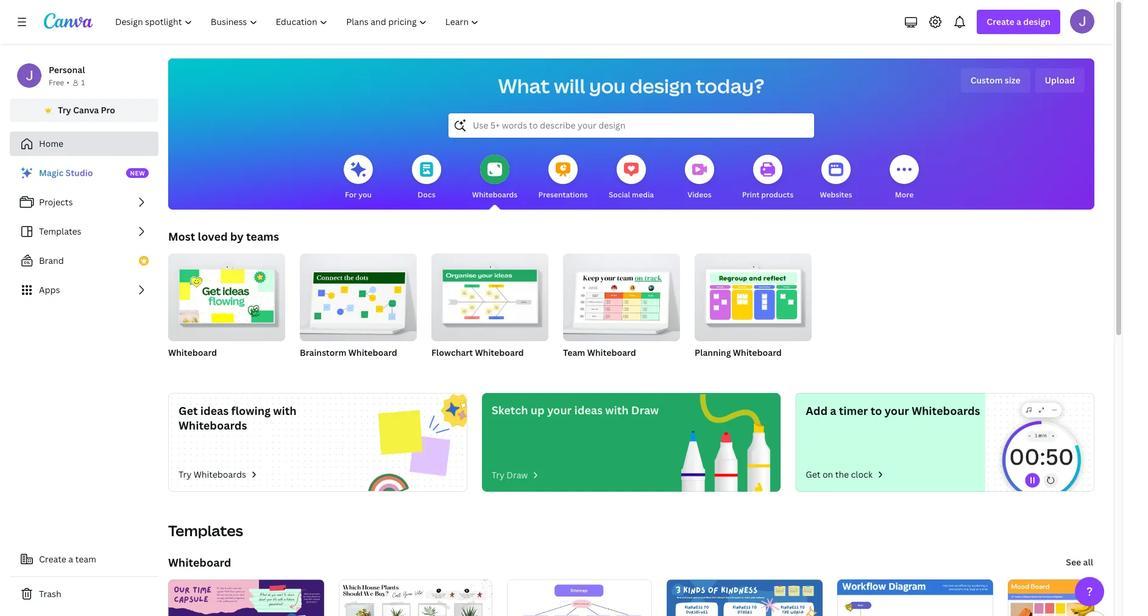 Task type: locate. For each thing, give the bounding box(es) containing it.
1 vertical spatial get
[[806, 469, 821, 480]]

whiteboard inside team whiteboard unlimited
[[588, 347, 636, 358]]

1 vertical spatial you
[[359, 190, 372, 200]]

0 horizontal spatial design
[[630, 73, 692, 99]]

most
[[168, 229, 195, 244]]

brainstorm
[[300, 347, 347, 358]]

try inside 'button'
[[58, 104, 71, 116]]

1 horizontal spatial get
[[806, 469, 821, 480]]

personal
[[49, 64, 85, 76]]

flowing
[[231, 404, 271, 418]]

1 horizontal spatial create
[[987, 16, 1015, 27]]

upload button
[[1036, 68, 1085, 93]]

4 group from the left
[[563, 249, 680, 341]]

group for team
[[563, 249, 680, 341]]

0 horizontal spatial ideas
[[200, 404, 229, 418]]

0 vertical spatial get
[[179, 404, 198, 418]]

1 vertical spatial create
[[39, 554, 66, 565]]

1 unlimited from the left
[[168, 363, 203, 373]]

timer
[[839, 404, 868, 418]]

more
[[896, 190, 914, 200]]

flowchart
[[432, 347, 473, 358]]

whiteboard group
[[168, 249, 285, 374]]

templates up whiteboard link
[[168, 521, 243, 541]]

design
[[1024, 16, 1051, 27], [630, 73, 692, 99]]

you right the for
[[359, 190, 372, 200]]

products
[[762, 190, 794, 200]]

0 horizontal spatial a
[[68, 554, 73, 565]]

with down team whiteboard unlimited
[[606, 403, 629, 418]]

create
[[987, 16, 1015, 27], [39, 554, 66, 565]]

social
[[609, 190, 631, 200]]

a inside dropdown button
[[1017, 16, 1022, 27]]

magic
[[39, 167, 64, 179]]

1 horizontal spatial design
[[1024, 16, 1051, 27]]

0 vertical spatial templates
[[39, 226, 81, 237]]

see all link
[[1065, 551, 1095, 575]]

2 vertical spatial a
[[68, 554, 73, 565]]

1 horizontal spatial try
[[179, 469, 192, 480]]

5 group from the left
[[695, 249, 812, 341]]

all
[[1084, 557, 1094, 568]]

None search field
[[449, 113, 815, 138]]

try whiteboards
[[179, 469, 246, 480]]

brand link
[[10, 249, 159, 273]]

unlimited inside team whiteboard unlimited
[[563, 363, 598, 373]]

try
[[58, 104, 71, 116], [179, 469, 192, 480], [492, 469, 505, 481]]

custom
[[971, 74, 1003, 86]]

with right flowing
[[273, 404, 297, 418]]

templates inside list
[[39, 226, 81, 237]]

0 horizontal spatial draw
[[507, 469, 528, 481]]

design left jacob simon image
[[1024, 16, 1051, 27]]

with inside the get ideas flowing with whiteboards
[[273, 404, 297, 418]]

get inside the get ideas flowing with whiteboards
[[179, 404, 198, 418]]

0 vertical spatial draw
[[631, 403, 659, 418]]

planning whiteboard group
[[695, 249, 812, 374]]

unlimited
[[168, 363, 203, 373], [300, 363, 335, 373], [563, 363, 598, 373]]

apps
[[39, 284, 60, 296]]

2 horizontal spatial a
[[1017, 16, 1022, 27]]

0 horizontal spatial create
[[39, 554, 66, 565]]

create a design button
[[978, 10, 1061, 34]]

0 vertical spatial create
[[987, 16, 1015, 27]]

ideas
[[575, 403, 603, 418], [200, 404, 229, 418]]

templates
[[39, 226, 81, 237], [168, 521, 243, 541]]

design up search search field
[[630, 73, 692, 99]]

get down whiteboard unlimited
[[179, 404, 198, 418]]

whiteboard inside group
[[475, 347, 524, 358]]

1
[[81, 77, 85, 88]]

1 horizontal spatial unlimited
[[300, 363, 335, 373]]

create for create a design
[[987, 16, 1015, 27]]

templates down projects
[[39, 226, 81, 237]]

create inside create a design dropdown button
[[987, 16, 1015, 27]]

2 horizontal spatial try
[[492, 469, 505, 481]]

a for design
[[1017, 16, 1022, 27]]

a for timer
[[831, 404, 837, 418]]

0 horizontal spatial with
[[273, 404, 297, 418]]

size
[[1005, 74, 1021, 86]]

for you
[[345, 190, 372, 200]]

free
[[49, 77, 64, 88]]

top level navigation element
[[107, 10, 490, 34]]

1 vertical spatial draw
[[507, 469, 528, 481]]

list containing magic studio
[[10, 161, 159, 302]]

home link
[[10, 132, 159, 156]]

team
[[75, 554, 96, 565]]

whiteboard inside brainstorm whiteboard unlimited
[[349, 347, 397, 358]]

websites button
[[820, 146, 853, 210]]

you
[[589, 73, 626, 99], [359, 190, 372, 200]]

0 vertical spatial design
[[1024, 16, 1051, 27]]

get left on
[[806, 469, 821, 480]]

1 horizontal spatial ideas
[[575, 403, 603, 418]]

a left team
[[68, 554, 73, 565]]

try for sketch
[[492, 469, 505, 481]]

0 horizontal spatial templates
[[39, 226, 81, 237]]

you right will
[[589, 73, 626, 99]]

trash
[[39, 588, 61, 600]]

unlimited inside whiteboard unlimited
[[168, 363, 203, 373]]

0 vertical spatial you
[[589, 73, 626, 99]]

jacob simon image
[[1071, 9, 1095, 34]]

create up custom size
[[987, 16, 1015, 27]]

list
[[10, 161, 159, 302]]

studio
[[66, 167, 93, 179]]

with
[[606, 403, 629, 418], [273, 404, 297, 418]]

group
[[168, 249, 285, 341], [300, 249, 417, 341], [432, 249, 549, 341], [563, 249, 680, 341], [695, 249, 812, 341]]

2 horizontal spatial unlimited
[[563, 363, 598, 373]]

templates link
[[10, 219, 159, 244]]

your right to
[[885, 404, 910, 418]]

to
[[871, 404, 882, 418]]

your right up
[[547, 403, 572, 418]]

magic studio
[[39, 167, 93, 179]]

0 horizontal spatial you
[[359, 190, 372, 200]]

a
[[1017, 16, 1022, 27], [831, 404, 837, 418], [68, 554, 73, 565]]

whiteboards
[[472, 190, 518, 200], [912, 404, 981, 418], [179, 418, 247, 433], [194, 469, 246, 480]]

videos
[[688, 190, 712, 200]]

whiteboard unlimited
[[168, 347, 217, 373]]

1 vertical spatial templates
[[168, 521, 243, 541]]

home
[[39, 138, 63, 149]]

1 group from the left
[[168, 249, 285, 341]]

1 vertical spatial design
[[630, 73, 692, 99]]

up
[[531, 403, 545, 418]]

see all
[[1067, 557, 1094, 568]]

3 unlimited from the left
[[563, 363, 598, 373]]

whiteboard
[[168, 347, 217, 358], [349, 347, 397, 358], [475, 347, 524, 358], [588, 347, 636, 358], [733, 347, 782, 358], [168, 555, 231, 570]]

1 vertical spatial a
[[831, 404, 837, 418]]

unlimited inside brainstorm whiteboard unlimited
[[300, 363, 335, 373]]

what will you design today?
[[498, 73, 765, 99]]

1 horizontal spatial your
[[885, 404, 910, 418]]

0 vertical spatial a
[[1017, 16, 1022, 27]]

whiteboard for team whiteboard unlimited
[[588, 347, 636, 358]]

try for get
[[179, 469, 192, 480]]

1 horizontal spatial templates
[[168, 521, 243, 541]]

docs button
[[412, 146, 441, 210]]

free •
[[49, 77, 69, 88]]

team whiteboard unlimited
[[563, 347, 636, 373]]

whiteboard for flowchart whiteboard
[[475, 347, 524, 358]]

new
[[130, 169, 145, 177]]

create for create a team
[[39, 554, 66, 565]]

0 horizontal spatial try
[[58, 104, 71, 116]]

try canva pro button
[[10, 99, 159, 122]]

see
[[1067, 557, 1082, 568]]

for
[[345, 190, 357, 200]]

2 unlimited from the left
[[300, 363, 335, 373]]

create a team
[[39, 554, 96, 565]]

0 horizontal spatial get
[[179, 404, 198, 418]]

create inside create a team button
[[39, 554, 66, 565]]

teams
[[246, 229, 279, 244]]

a right add
[[831, 404, 837, 418]]

ideas left flowing
[[200, 404, 229, 418]]

brainstorm whiteboard unlimited
[[300, 347, 397, 373]]

create left team
[[39, 554, 66, 565]]

your
[[547, 403, 572, 418], [885, 404, 910, 418]]

whiteboards button
[[472, 146, 518, 210]]

social media button
[[609, 146, 654, 210]]

ideas right up
[[575, 403, 603, 418]]

1 horizontal spatial a
[[831, 404, 837, 418]]

loved
[[198, 229, 228, 244]]

get
[[179, 404, 198, 418], [806, 469, 821, 480]]

2 group from the left
[[300, 249, 417, 341]]

a up size
[[1017, 16, 1022, 27]]

whiteboard link
[[168, 555, 231, 570]]

draw
[[631, 403, 659, 418], [507, 469, 528, 481]]

try canva pro
[[58, 104, 115, 116]]

most loved by teams
[[168, 229, 279, 244]]

a inside button
[[68, 554, 73, 565]]

0 horizontal spatial unlimited
[[168, 363, 203, 373]]

whiteboard for planning whiteboard
[[733, 347, 782, 358]]

whiteboard for brainstorm whiteboard unlimited
[[349, 347, 397, 358]]



Task type: describe. For each thing, give the bounding box(es) containing it.
•
[[67, 77, 69, 88]]

upload
[[1045, 74, 1075, 86]]

custom size button
[[961, 68, 1031, 93]]

3 group from the left
[[432, 249, 549, 341]]

projects
[[39, 196, 73, 208]]

ideas inside the get ideas flowing with whiteboards
[[200, 404, 229, 418]]

a for team
[[68, 554, 73, 565]]

1 horizontal spatial with
[[606, 403, 629, 418]]

brand
[[39, 255, 64, 266]]

create a design
[[987, 16, 1051, 27]]

brainstorm whiteboard group
[[300, 249, 417, 374]]

presentations button
[[539, 146, 588, 210]]

docs
[[418, 190, 436, 200]]

sketch
[[492, 403, 528, 418]]

1 horizontal spatial draw
[[631, 403, 659, 418]]

try draw
[[492, 469, 528, 481]]

unlimited for brainstorm whiteboard
[[300, 363, 335, 373]]

will
[[554, 73, 586, 99]]

today?
[[696, 73, 765, 99]]

what
[[498, 73, 550, 99]]

videos button
[[685, 146, 715, 210]]

get on the clock
[[806, 469, 873, 480]]

on
[[823, 469, 834, 480]]

projects link
[[10, 190, 159, 215]]

add
[[806, 404, 828, 418]]

group for brainstorm
[[300, 249, 417, 341]]

pro
[[101, 104, 115, 116]]

whiteboards inside the get ideas flowing with whiteboards
[[179, 418, 247, 433]]

custom size
[[971, 74, 1021, 86]]

print
[[742, 190, 760, 200]]

the
[[836, 469, 849, 480]]

planning
[[695, 347, 731, 358]]

design inside create a design dropdown button
[[1024, 16, 1051, 27]]

social media
[[609, 190, 654, 200]]

1 horizontal spatial you
[[589, 73, 626, 99]]

team
[[563, 347, 585, 358]]

by
[[230, 229, 244, 244]]

create a team button
[[10, 547, 159, 572]]

flowchart whiteboard group
[[432, 249, 549, 374]]

team whiteboard group
[[563, 249, 680, 374]]

print products button
[[742, 146, 794, 210]]

media
[[632, 190, 654, 200]]

get for get on the clock
[[806, 469, 821, 480]]

0 horizontal spatial your
[[547, 403, 572, 418]]

get for get ideas flowing with whiteboards
[[179, 404, 198, 418]]

clock
[[851, 469, 873, 480]]

apps link
[[10, 278, 159, 302]]

presentations
[[539, 190, 588, 200]]

more button
[[890, 146, 919, 210]]

Search search field
[[473, 114, 790, 137]]

flowchart whiteboard
[[432, 347, 524, 358]]

sketch up your ideas with draw
[[492, 403, 659, 418]]

for you button
[[344, 146, 373, 210]]

trash link
[[10, 582, 159, 607]]

you inside button
[[359, 190, 372, 200]]

add a timer to your whiteboards
[[806, 404, 981, 418]]

websites
[[820, 190, 853, 200]]

canva
[[73, 104, 99, 116]]

group for whiteboard
[[168, 249, 285, 341]]

print products
[[742, 190, 794, 200]]

unlimited for team whiteboard
[[563, 363, 598, 373]]

get ideas flowing with whiteboards
[[179, 404, 297, 433]]

planning whiteboard
[[695, 347, 782, 358]]



Task type: vqa. For each thing, say whether or not it's contained in the screenshot.
"TypeGradient" image
no



